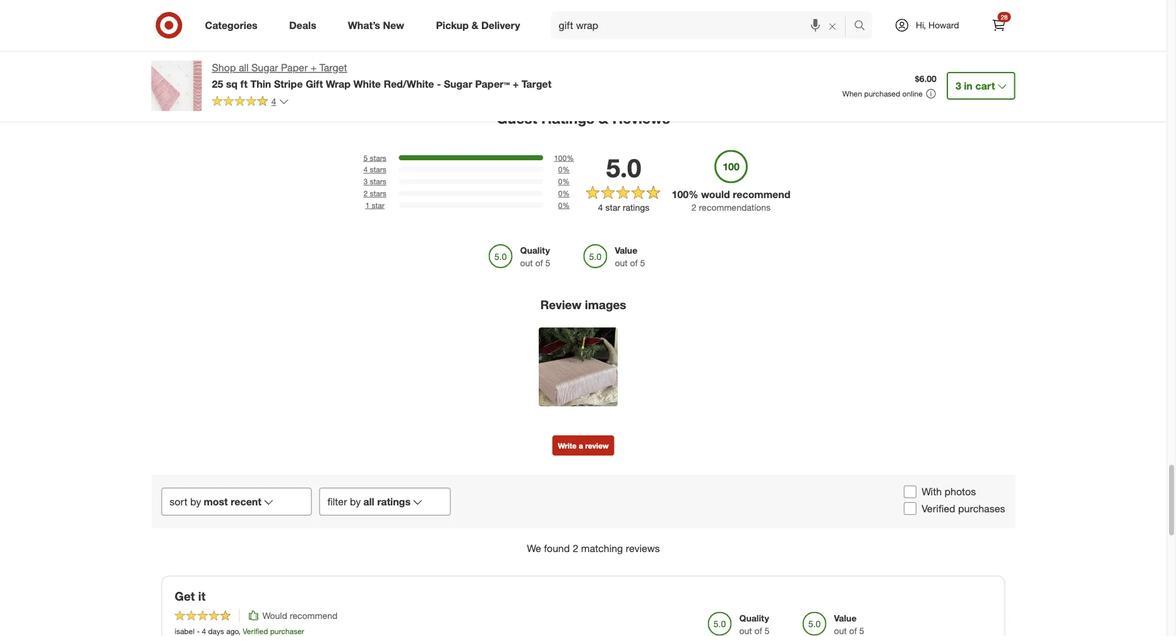 Task type: vqa. For each thing, say whether or not it's contained in the screenshot.
the middle the Today
no



Task type: locate. For each thing, give the bounding box(es) containing it.
recommend up purchaser
[[290, 610, 338, 621]]

purchased
[[864, 89, 900, 99]]

+ right paper™ on the left
[[513, 78, 519, 90]]

guest
[[497, 109, 537, 127]]

1 vertical spatial verified
[[243, 627, 268, 636]]

1 horizontal spatial star
[[605, 202, 620, 213]]

0 vertical spatial -
[[437, 78, 441, 90]]

4 stars from the top
[[370, 189, 386, 198]]

0
[[558, 165, 562, 174], [558, 177, 562, 186], [558, 189, 562, 198], [558, 201, 562, 210]]

1 vertical spatial value
[[834, 613, 857, 624]]

with photos
[[922, 486, 976, 498]]

by
[[190, 496, 201, 508], [350, 496, 361, 508]]

0 % for 2 stars
[[558, 189, 570, 198]]

1 vertical spatial recommend
[[290, 610, 338, 621]]

out
[[520, 258, 533, 269], [615, 258, 628, 269], [739, 626, 752, 637], [834, 626, 847, 637]]

3 stars from the top
[[370, 177, 386, 186]]

+
[[311, 62, 317, 74], [513, 78, 519, 90]]

4 0 % from the top
[[558, 201, 570, 210]]

0 vertical spatial value out of 5
[[615, 245, 645, 269]]

2 left recommendations
[[692, 202, 697, 213]]

1 vertical spatial -
[[197, 627, 200, 636]]

0 horizontal spatial +
[[311, 62, 317, 74]]

25
[[212, 78, 223, 90]]

2 right found
[[573, 543, 578, 555]]

0 vertical spatial 2
[[364, 189, 368, 198]]

paper™
[[475, 78, 510, 90]]

reviews
[[626, 543, 660, 555]]

0 vertical spatial sugar
[[251, 62, 278, 74]]

sugar up thin at top
[[251, 62, 278, 74]]

100
[[554, 153, 567, 163], [672, 188, 689, 200]]

value out of 5
[[615, 245, 645, 269], [834, 613, 864, 637]]

new
[[383, 19, 404, 31]]

1 vertical spatial +
[[513, 78, 519, 90]]

100 for 100 % would recommend 2 recommendations
[[672, 188, 689, 200]]

100 for 100 %
[[554, 153, 567, 163]]

0 horizontal spatial 100
[[554, 153, 567, 163]]

ratings down 5.0
[[623, 202, 650, 213]]

target up wrap
[[320, 62, 347, 74]]

3 for 3 stars
[[364, 177, 368, 186]]

most
[[204, 496, 228, 508]]

0 vertical spatial &
[[472, 19, 478, 31]]

4 for 4 stars
[[364, 165, 368, 174]]

ratings
[[541, 109, 594, 127]]

0 horizontal spatial 3
[[364, 177, 368, 186]]

0 vertical spatial all
[[239, 62, 249, 74]]

2 vertical spatial 2
[[573, 543, 578, 555]]

recommendations
[[699, 202, 771, 213]]

0 vertical spatial 100
[[554, 153, 567, 163]]

stars down 5 stars
[[370, 165, 386, 174]]

star for 4
[[605, 202, 620, 213]]

1 0 from the top
[[558, 165, 562, 174]]

1 stars from the top
[[370, 153, 386, 163]]

%
[[567, 153, 574, 163], [562, 165, 570, 174], [562, 177, 570, 186], [689, 188, 698, 200], [562, 189, 570, 198], [562, 201, 570, 210]]

4 sponsored link from the left
[[674, 0, 778, 19]]

0 horizontal spatial &
[[472, 19, 478, 31]]

0 horizontal spatial ratings
[[377, 496, 411, 508]]

isabel
[[175, 627, 195, 636]]

sponsored link
[[159, 0, 262, 19], [288, 0, 391, 21], [545, 0, 649, 21], [674, 0, 778, 19], [803, 0, 907, 19]]

when
[[843, 89, 862, 99]]

2 up 1
[[364, 189, 368, 198]]

paper
[[281, 62, 308, 74]]

by right "sort"
[[190, 496, 201, 508]]

stars down 4 stars
[[370, 177, 386, 186]]

1 vertical spatial quality
[[739, 613, 769, 624]]

2 by from the left
[[350, 496, 361, 508]]

1 horizontal spatial all
[[363, 496, 374, 508]]

shop
[[212, 62, 236, 74]]

stars up 1 star
[[370, 189, 386, 198]]

1 horizontal spatial by
[[350, 496, 361, 508]]

ratings
[[623, 202, 650, 213], [377, 496, 411, 508]]

1 star
[[365, 201, 385, 210]]

1 horizontal spatial recommend
[[733, 188, 791, 200]]

review images
[[540, 298, 626, 312]]

what's new link
[[337, 11, 420, 39]]

1 vertical spatial &
[[598, 109, 608, 127]]

stars for 3 stars
[[370, 177, 386, 186]]

0 vertical spatial value
[[615, 245, 637, 256]]

2 stars from the top
[[370, 165, 386, 174]]

4 for 4 star ratings
[[598, 202, 603, 213]]

image of 25 sq ft thin stripe gift wrap white red/white - sugar paper™ + target image
[[151, 61, 202, 111]]

0 horizontal spatial by
[[190, 496, 201, 508]]

sponsored
[[159, 10, 196, 19], [674, 10, 712, 19], [803, 10, 841, 19], [288, 11, 325, 21], [545, 11, 583, 21]]

sort by most recent
[[170, 496, 261, 508]]

0 vertical spatial target
[[320, 62, 347, 74]]

0 vertical spatial quality
[[520, 245, 550, 256]]

1 vertical spatial 3
[[364, 177, 368, 186]]

1 horizontal spatial -
[[437, 78, 441, 90]]

target up guest
[[522, 78, 552, 90]]

0 vertical spatial 3
[[956, 80, 961, 92]]

4 star ratings
[[598, 202, 650, 213]]

+ up gift
[[311, 62, 317, 74]]

2 horizontal spatial 2
[[692, 202, 697, 213]]

recommend up recommendations
[[733, 188, 791, 200]]

0 horizontal spatial quality
[[520, 245, 550, 256]]

1 vertical spatial 2
[[692, 202, 697, 213]]

write a review
[[558, 441, 609, 451]]

stars up 4 stars
[[370, 153, 386, 163]]

1 horizontal spatial verified
[[922, 503, 955, 515]]

3 0 from the top
[[558, 189, 562, 198]]

deals
[[289, 19, 316, 31]]

in
[[964, 80, 973, 92]]

star right 1
[[372, 201, 385, 210]]

a
[[579, 441, 583, 451]]

Verified purchases checkbox
[[904, 503, 917, 516]]

quality
[[520, 245, 550, 256], [739, 613, 769, 624]]

1 horizontal spatial value out of 5
[[834, 613, 864, 637]]

3
[[956, 80, 961, 92], [364, 177, 368, 186]]

all up the ft
[[239, 62, 249, 74]]

would
[[262, 610, 287, 621]]

what's new
[[348, 19, 404, 31]]

3 0 % from the top
[[558, 189, 570, 198]]

1 horizontal spatial sugar
[[444, 78, 472, 90]]

% for 1 star
[[562, 201, 570, 210]]

$6.00
[[915, 73, 937, 84]]

3 down 4 stars
[[364, 177, 368, 186]]

2 0 from the top
[[558, 177, 562, 186]]

0 vertical spatial ratings
[[623, 202, 650, 213]]

2 0 % from the top
[[558, 177, 570, 186]]

howard
[[929, 20, 959, 31]]

&
[[472, 19, 478, 31], [598, 109, 608, 127]]

2
[[364, 189, 368, 198], [692, 202, 697, 213], [573, 543, 578, 555]]

% for 2 stars
[[562, 189, 570, 198]]

1 horizontal spatial 100
[[672, 188, 689, 200]]

review
[[540, 298, 582, 312]]

1 vertical spatial 100
[[672, 188, 689, 200]]

0 vertical spatial quality out of 5
[[520, 245, 550, 269]]

value
[[615, 245, 637, 256], [834, 613, 857, 624]]

filter by all ratings
[[328, 496, 411, 508]]

0 horizontal spatial star
[[372, 201, 385, 210]]

get
[[175, 590, 195, 604]]

pickup
[[436, 19, 469, 31]]

star
[[372, 201, 385, 210], [605, 202, 620, 213]]

search
[[848, 20, 879, 33]]

by right the filter on the bottom
[[350, 496, 361, 508]]

recommend inside '100 % would recommend 2 recommendations'
[[733, 188, 791, 200]]

100 left would
[[672, 188, 689, 200]]

sugar
[[251, 62, 278, 74], [444, 78, 472, 90]]

100 down ratings
[[554, 153, 567, 163]]

all
[[239, 62, 249, 74], [363, 496, 374, 508]]

get it
[[175, 590, 206, 604]]

red/white
[[384, 78, 434, 90]]

ratings right the filter on the bottom
[[377, 496, 411, 508]]

- right red/white
[[437, 78, 441, 90]]

0 vertical spatial recommend
[[733, 188, 791, 200]]

& right ratings
[[598, 109, 608, 127]]

0 for 1 star
[[558, 201, 562, 210]]

4 0 from the top
[[558, 201, 562, 210]]

3 left in
[[956, 80, 961, 92]]

0 % for 4 stars
[[558, 165, 570, 174]]

1 horizontal spatial 3
[[956, 80, 961, 92]]

of
[[535, 258, 543, 269], [630, 258, 638, 269], [755, 626, 762, 637], [849, 626, 857, 637]]

1 by from the left
[[190, 496, 201, 508]]

purchaser
[[270, 627, 304, 636]]

guest ratings & reviews
[[497, 109, 670, 127]]

3 sponsored link from the left
[[545, 0, 649, 21]]

found
[[544, 543, 570, 555]]

2 sponsored link from the left
[[288, 0, 391, 21]]

recent
[[231, 496, 261, 508]]

verified
[[922, 503, 955, 515], [243, 627, 268, 636]]

gift
[[306, 78, 323, 90]]

4
[[271, 96, 276, 107], [364, 165, 368, 174], [598, 202, 603, 213], [202, 627, 206, 636]]

0 horizontal spatial recommend
[[290, 610, 338, 621]]

1 vertical spatial target
[[522, 78, 552, 90]]

sugar left paper™ on the left
[[444, 78, 472, 90]]

0 horizontal spatial quality out of 5
[[520, 245, 550, 269]]

verified right , at left
[[243, 627, 268, 636]]

100 inside '100 % would recommend 2 recommendations'
[[672, 188, 689, 200]]

0 horizontal spatial value
[[615, 245, 637, 256]]

verified down with
[[922, 503, 955, 515]]

all right the filter on the bottom
[[363, 496, 374, 508]]

1 horizontal spatial target
[[522, 78, 552, 90]]

- inside shop all sugar paper + target 25 sq ft thin stripe gift wrap white red/white - sugar paper™ + target
[[437, 78, 441, 90]]

write a review button
[[552, 436, 614, 456]]

& right pickup
[[472, 19, 478, 31]]

hi, howard
[[916, 20, 959, 31]]

0 % for 1 star
[[558, 201, 570, 210]]

categories link
[[194, 11, 273, 39]]

- right isabel
[[197, 627, 200, 636]]

1 horizontal spatial quality out of 5
[[739, 613, 770, 637]]

star down 5.0
[[605, 202, 620, 213]]

0 horizontal spatial all
[[239, 62, 249, 74]]

1 0 % from the top
[[558, 165, 570, 174]]



Task type: describe. For each thing, give the bounding box(es) containing it.
1 horizontal spatial quality
[[739, 613, 769, 624]]

stars for 4 stars
[[370, 165, 386, 174]]

0 horizontal spatial value out of 5
[[615, 245, 645, 269]]

1 horizontal spatial value
[[834, 613, 857, 624]]

with
[[922, 486, 942, 498]]

0 vertical spatial verified
[[922, 503, 955, 515]]

5 sponsored link from the left
[[803, 0, 907, 19]]

pickup & delivery
[[436, 19, 520, 31]]

cart
[[975, 80, 995, 92]]

1 vertical spatial sugar
[[444, 78, 472, 90]]

review
[[585, 441, 609, 451]]

ft
[[240, 78, 248, 90]]

all inside shop all sugar paper + target 25 sq ft thin stripe gift wrap white red/white - sugar paper™ + target
[[239, 62, 249, 74]]

28
[[1001, 13, 1008, 21]]

0 for 2 stars
[[558, 189, 562, 198]]

isabel - 4 days ago , verified purchaser
[[175, 627, 304, 636]]

matching
[[581, 543, 623, 555]]

5 stars
[[364, 153, 386, 163]]

star for 1
[[372, 201, 385, 210]]

2 stars
[[364, 189, 386, 198]]

images
[[585, 298, 626, 312]]

3 stars
[[364, 177, 386, 186]]

0 horizontal spatial sugar
[[251, 62, 278, 74]]

0 horizontal spatial 2
[[364, 189, 368, 198]]

deals link
[[278, 11, 332, 39]]

stripe
[[274, 78, 303, 90]]

by for sort by
[[190, 496, 201, 508]]

delivery
[[481, 19, 520, 31]]

online
[[902, 89, 923, 99]]

28 link
[[985, 11, 1013, 39]]

With photos checkbox
[[904, 486, 917, 499]]

we
[[527, 543, 541, 555]]

4 link
[[212, 95, 289, 110]]

0 horizontal spatial -
[[197, 627, 200, 636]]

categories
[[205, 19, 258, 31]]

white
[[353, 78, 381, 90]]

shop all sugar paper + target 25 sq ft thin stripe gift wrap white red/white - sugar paper™ + target
[[212, 62, 552, 90]]

sort
[[170, 496, 188, 508]]

3 in cart for 25 sq ft thin stripe gift wrap white red/white - sugar paper™ + target element
[[956, 80, 995, 92]]

1 horizontal spatial 2
[[573, 543, 578, 555]]

photos
[[945, 486, 976, 498]]

sq
[[226, 78, 238, 90]]

1
[[365, 201, 370, 210]]

1 horizontal spatial &
[[598, 109, 608, 127]]

purchases
[[958, 503, 1005, 515]]

,
[[239, 627, 241, 636]]

% for 3 stars
[[562, 177, 570, 186]]

0 for 4 stars
[[558, 165, 562, 174]]

1 vertical spatial value out of 5
[[834, 613, 864, 637]]

1 horizontal spatial ratings
[[623, 202, 650, 213]]

stars for 5 stars
[[370, 153, 386, 163]]

it
[[198, 590, 206, 604]]

wrap
[[326, 78, 351, 90]]

4 for 4
[[271, 96, 276, 107]]

0 % for 3 stars
[[558, 177, 570, 186]]

1 vertical spatial quality out of 5
[[739, 613, 770, 637]]

search button
[[848, 11, 879, 42]]

days
[[208, 627, 224, 636]]

what's
[[348, 19, 380, 31]]

filter
[[328, 496, 347, 508]]

0 vertical spatial +
[[311, 62, 317, 74]]

hi,
[[916, 20, 926, 31]]

verified purchases
[[922, 503, 1005, 515]]

4 stars
[[364, 165, 386, 174]]

100 %
[[554, 153, 574, 163]]

1 sponsored link from the left
[[159, 0, 262, 19]]

we found 2 matching reviews
[[527, 543, 660, 555]]

100 % would recommend 2 recommendations
[[672, 188, 791, 213]]

0 horizontal spatial target
[[320, 62, 347, 74]]

% for 4 stars
[[562, 165, 570, 174]]

ago
[[226, 627, 239, 636]]

by for filter by
[[350, 496, 361, 508]]

would recommend
[[262, 610, 338, 621]]

2 inside '100 % would recommend 2 recommendations'
[[692, 202, 697, 213]]

pickup & delivery link
[[425, 11, 536, 39]]

3 for 3 in cart
[[956, 80, 961, 92]]

5.0
[[606, 153, 641, 184]]

What can we help you find? suggestions appear below search field
[[551, 11, 857, 39]]

1 vertical spatial all
[[363, 496, 374, 508]]

0 for 3 stars
[[558, 177, 562, 186]]

% inside '100 % would recommend 2 recommendations'
[[689, 188, 698, 200]]

stars for 2 stars
[[370, 189, 386, 198]]

% for 5 stars
[[567, 153, 574, 163]]

guest review image 1 of 1, zoom in image
[[539, 328, 618, 407]]

0 horizontal spatial verified
[[243, 627, 268, 636]]

reviews
[[612, 109, 670, 127]]

3 in cart
[[956, 80, 995, 92]]

write
[[558, 441, 577, 451]]

would
[[701, 188, 730, 200]]

1 vertical spatial ratings
[[377, 496, 411, 508]]

1 horizontal spatial +
[[513, 78, 519, 90]]

when purchased online
[[843, 89, 923, 99]]

thin
[[250, 78, 271, 90]]



